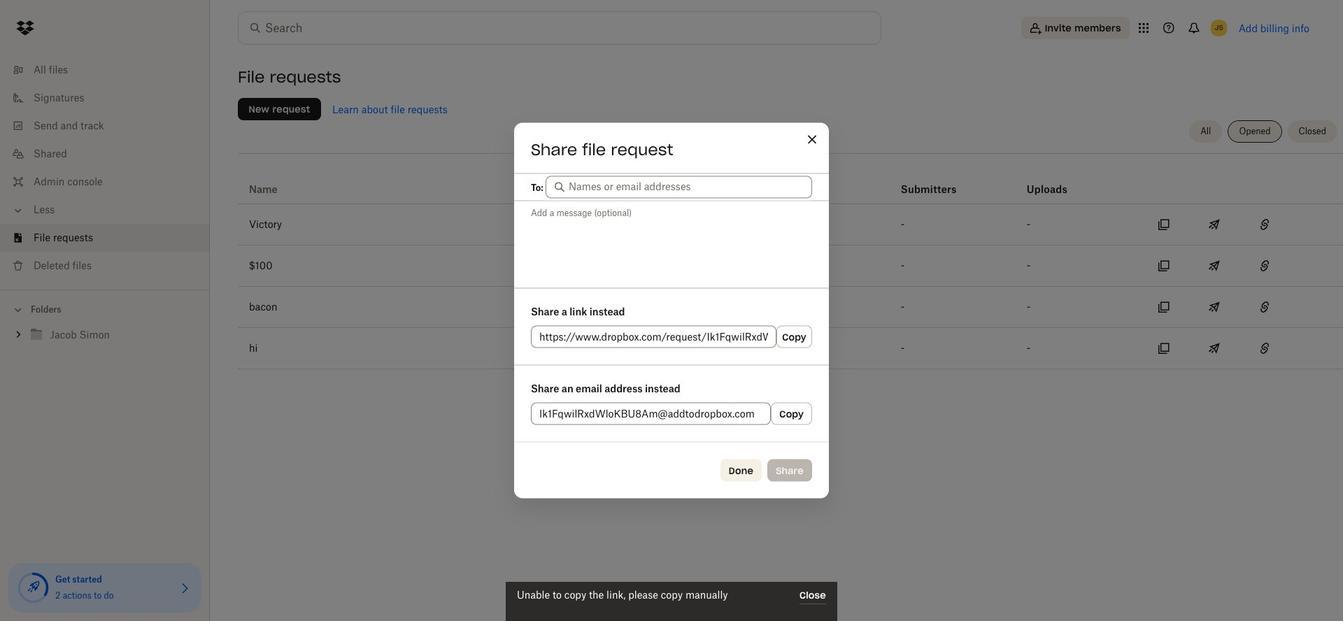 Task type: locate. For each thing, give the bounding box(es) containing it.
list item
[[0, 224, 210, 252]]

row
[[238, 159, 1344, 204], [238, 204, 1344, 246], [238, 246, 1344, 287], [238, 287, 1344, 328], [238, 328, 1344, 370]]

1 copy link image from the top
[[1257, 216, 1274, 233]]

3 copy email image from the top
[[1156, 299, 1173, 316]]

1 row from the top
[[238, 159, 1344, 204]]

row group
[[238, 204, 1344, 370]]

copy email image for third send email icon from the bottom
[[1156, 216, 1173, 233]]

dropbox image
[[11, 14, 39, 42]]

1 vertical spatial copy link image
[[1257, 299, 1274, 316]]

2 send email image from the top
[[1207, 258, 1223, 274]]

1 copy link image from the top
[[1257, 258, 1274, 274]]

copy email image for send email image
[[1156, 299, 1173, 316]]

1 column header from the left
[[712, 164, 796, 198]]

alert
[[506, 582, 838, 622]]

cell
[[1293, 204, 1344, 245], [512, 246, 701, 286], [1293, 287, 1344, 328], [1293, 328, 1344, 369]]

1 vertical spatial send email image
[[1207, 258, 1223, 274]]

None text field
[[540, 329, 769, 345], [540, 406, 763, 422], [540, 329, 769, 345], [540, 406, 763, 422]]

table
[[238, 159, 1344, 370]]

1 vertical spatial copy link image
[[1257, 340, 1274, 357]]

1 horizontal spatial column header
[[901, 164, 957, 198]]

2 row from the top
[[238, 204, 1344, 246]]

dialog
[[514, 123, 829, 499]]

1 vertical spatial copy email image
[[1156, 258, 1173, 274]]

column header
[[712, 164, 796, 198], [901, 164, 957, 198], [1027, 164, 1083, 198]]

list
[[0, 48, 210, 290]]

less image
[[11, 204, 25, 218]]

3 column header from the left
[[1027, 164, 1083, 198]]

copy link image
[[1257, 216, 1274, 233], [1257, 299, 1274, 316]]

copy link image for send email image
[[1257, 299, 1274, 316]]

1 copy email image from the top
[[1156, 216, 1173, 233]]

2 copy link image from the top
[[1257, 299, 1274, 316]]

2 copy email image from the top
[[1156, 258, 1173, 274]]

2 vertical spatial copy email image
[[1156, 299, 1173, 316]]

2 copy link image from the top
[[1257, 340, 1274, 357]]

4 row from the top
[[238, 287, 1344, 328]]

copy email image
[[1156, 216, 1173, 233], [1156, 258, 1173, 274], [1156, 299, 1173, 316]]

send email image
[[1207, 299, 1223, 316]]

0 vertical spatial copy email image
[[1156, 216, 1173, 233]]

copy link image
[[1257, 258, 1274, 274], [1257, 340, 1274, 357]]

0 vertical spatial copy link image
[[1257, 258, 1274, 274]]

0 horizontal spatial column header
[[712, 164, 796, 198]]

0 vertical spatial send email image
[[1207, 216, 1223, 233]]

send email image
[[1207, 216, 1223, 233], [1207, 258, 1223, 274], [1207, 340, 1223, 357]]

copy email image for 2nd send email icon from the top
[[1156, 258, 1173, 274]]

2 vertical spatial send email image
[[1207, 340, 1223, 357]]

0 vertical spatial copy link image
[[1257, 216, 1274, 233]]

2 horizontal spatial column header
[[1027, 164, 1083, 198]]



Task type: describe. For each thing, give the bounding box(es) containing it.
copy link image for third send email icon from the bottom
[[1257, 216, 1274, 233]]

2 column header from the left
[[901, 164, 957, 198]]

3 send email image from the top
[[1207, 340, 1223, 357]]

3 row from the top
[[238, 246, 1344, 287]]

Add a message (optional) text field
[[514, 201, 829, 286]]

1 send email image from the top
[[1207, 216, 1223, 233]]

copy link image for 2nd send email icon from the top
[[1257, 258, 1274, 274]]

Contact input text field
[[569, 178, 806, 194]]

5 row from the top
[[238, 328, 1344, 370]]

copy email image
[[1156, 340, 1173, 357]]

copy link image for third send email icon from the top
[[1257, 340, 1274, 357]]



Task type: vqa. For each thing, say whether or not it's contained in the screenshot.
the per
no



